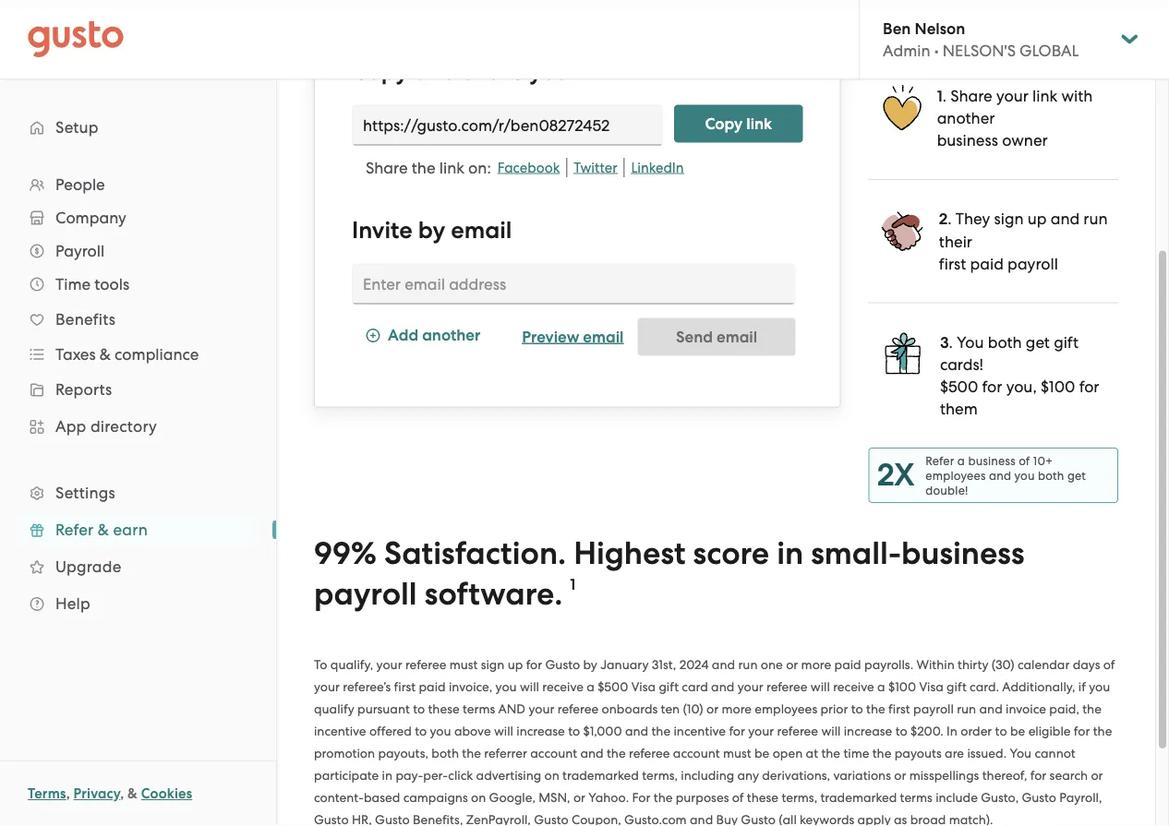 Task type: describe. For each thing, give the bounding box(es) containing it.
email inside button
[[583, 327, 624, 346]]

gusto down msn,
[[534, 813, 569, 827]]

payrolls.
[[865, 658, 914, 672]]

Enter email address email field
[[352, 264, 796, 304]]

will up and
[[520, 680, 539, 694]]

settings
[[55, 484, 115, 502]]

1 account from the left
[[530, 746, 577, 761]]

in inside the 99% satisfaction. highest score in small-business payroll software.
[[777, 535, 804, 572]]

prior
[[821, 702, 848, 717]]

benefits link
[[18, 303, 258, 336]]

the right the for
[[654, 791, 673, 805]]

your right share
[[530, 57, 579, 85]]

payroll inside the 99% satisfaction. highest score in small-business payroll software.
[[314, 576, 417, 613]]

add
[[388, 326, 419, 345]]

2 receive from the left
[[833, 680, 874, 694]]

the right prior
[[866, 702, 886, 717]]

up inside to qualify, your referee must sign up for gusto by january 31st, 2024 and run one or more paid payrolls. within thirty (30) calendar days of your referee's first paid invoice, you will receive a $500 visa gift card and your referee will receive a $100 visa gift card. additionally, if you qualify pursuant to these terms and your referee onboards ten (10) or more employees prior to the first payroll run and invoice paid, the incentive offered to you above will increase to $1,000 and the incentive for your referee will increase to $200. in order to be eligible for the promotion payouts, both the referrer account and the referee account must be open at the time the payouts are issued. you cannot participate in pay-per-click advertising on trademarked terms, including any derivations, variations or misspellings thereof, for search or content-based campaigns on google, msn, or yahoo. for the purposes of these terms, trademarked terms include gusto, gusto payroll, gusto hr, gusto benefits, zenpayroll, gusto coupon, gusto.com and buy gusto (all keywords apply as broad match).
[[508, 658, 523, 672]]

apply
[[858, 813, 891, 827]]

business inside the 99% satisfaction. highest score in small-business payroll software.
[[902, 535, 1025, 572]]

2 vertical spatial first
[[889, 702, 910, 717]]

ben nelson admin • nelson's global
[[883, 19, 1079, 60]]

if
[[1079, 680, 1086, 694]]

for inside for them
[[1079, 378, 1100, 396]]

highest
[[574, 535, 686, 572]]

tools
[[94, 275, 129, 294]]

to
[[314, 658, 327, 672]]

business inside refer a business of 10+ employees and you both get double!
[[968, 454, 1016, 468]]

business inside share your link with another business owner
[[937, 131, 998, 149]]

employees inside to qualify, your referee must sign up for gusto by january 31st, 2024 and run one or more paid payrolls. within thirty (30) calendar days of your referee's first paid invoice, you will receive a $500 visa gift card and your referee will receive a $100 visa gift card. additionally, if you qualify pursuant to these terms and your referee onboards ten (10) or more employees prior to the first payroll run and invoice paid, the incentive offered to you above will increase to $1,000 and the incentive for your referee will increase to $200. in order to be eligible for the promotion payouts, both the referrer account and the referee account must be open at the time the payouts are issued. you cannot participate in pay-per-click advertising on trademarked terms, including any derivations, variations or misspellings thereof, for search or content-based campaigns on google, msn, or yahoo. for the purposes of these terms, trademarked terms include gusto, gusto payroll, gusto hr, gusto benefits, zenpayroll, gusto coupon, gusto.com and buy gusto (all keywords apply as broad match).
[[755, 702, 818, 717]]

referee up the pursuant
[[405, 658, 446, 672]]

or right msn,
[[573, 791, 586, 805]]

the down "$1,000"
[[607, 746, 626, 761]]

0 horizontal spatial on
[[471, 791, 486, 805]]

in
[[947, 724, 958, 739]]

admin
[[883, 41, 931, 60]]

their
[[939, 232, 973, 251]]

0 vertical spatial these
[[428, 702, 460, 717]]

content-
[[314, 791, 364, 805]]

or up the payroll,
[[1091, 768, 1103, 783]]

preview email button
[[522, 318, 624, 356]]

to qualify, your referee must sign up for gusto by january 31st, 2024 and run one or more paid payrolls. within thirty (30) calendar days of your referee's first paid invoice, you will receive a $500 visa gift card and your referee will receive a $100 visa gift card. additionally, if you qualify pursuant to these terms and your referee onboards ten (10) or more employees prior to the first payroll run and invoice paid, the incentive offered to you above will increase to $1,000 and the incentive for your referee will increase to $200. in order to be eligible for the promotion payouts, both the referrer account and the referee account must be open at the time the payouts are issued. you cannot participate in pay-per-click advertising on trademarked terms, including any derivations, variations or misspellings thereof, for search or content-based campaigns on google, msn, or yahoo. for the purposes of these terms, trademarked terms include gusto, gusto payroll, gusto hr, gusto benefits, zenpayroll, gusto coupon, gusto.com and buy gusto (all keywords apply as broad match).
[[314, 658, 1115, 827]]

0 horizontal spatial a
[[587, 680, 595, 694]]

(30)
[[992, 658, 1015, 672]]

pursuant
[[358, 702, 410, 717]]

and inside refer a business of 10+ employees and you both get double!
[[989, 469, 1012, 482]]

and right card on the right bottom of page
[[711, 680, 735, 694]]

share
[[463, 57, 524, 85]]

onboards
[[602, 702, 658, 717]]

2 visa from the left
[[919, 680, 944, 694]]

include
[[936, 791, 978, 805]]

invite by email
[[352, 216, 512, 244]]

the right eligible
[[1093, 724, 1112, 739]]

0 horizontal spatial paid
[[419, 680, 446, 694]]

people button
[[18, 168, 258, 201]]

for inside you both get gift cards! $500 for you, $100
[[982, 378, 1003, 396]]

for down cannot
[[1031, 768, 1047, 783]]

referee up the for
[[629, 746, 670, 761]]

& for compliance
[[100, 345, 111, 364]]

for down software.
[[526, 658, 542, 672]]

days
[[1073, 658, 1100, 672]]

payroll button
[[18, 235, 258, 268]]

1 horizontal spatial terms
[[900, 791, 933, 805]]

time
[[844, 746, 870, 761]]

calendar
[[1018, 658, 1070, 672]]

help
[[55, 595, 90, 613]]

for down paid, at the bottom right of the page
[[1074, 724, 1090, 739]]

per-
[[423, 768, 448, 783]]

as
[[894, 813, 907, 827]]

nelson
[[915, 19, 966, 38]]

or right (10) on the right bottom of page
[[707, 702, 719, 717]]

linkedin
[[631, 159, 684, 175]]

invoice
[[1006, 702, 1046, 717]]

1 vertical spatial paid
[[835, 658, 861, 672]]

2 vertical spatial of
[[732, 791, 744, 805]]

issued.
[[967, 746, 1007, 761]]

terms link
[[28, 786, 66, 803]]

1 horizontal spatial gift
[[947, 680, 967, 694]]

1 vertical spatial more
[[722, 702, 752, 717]]

cookies button
[[141, 783, 192, 805]]

sign inside they sign up and run their first paid payroll
[[994, 209, 1024, 228]]

sign inside to qualify, your referee must sign up for gusto by january 31st, 2024 and run one or more paid payrolls. within thirty (30) calendar days of your referee's first paid invoice, you will receive a $500 visa gift card and your referee will receive a $100 visa gift card. additionally, if you qualify pursuant to these terms and your referee onboards ten (10) or more employees prior to the first payroll run and invoice paid, the incentive offered to you above will increase to $1,000 and the incentive for your referee will increase to $200. in order to be eligible for the promotion payouts, both the referrer account and the referee account must be open at the time the payouts are issued. you cannot participate in pay-per-click advertising on trademarked terms, including any derivations, variations or misspellings thereof, for search or content-based campaigns on google, msn, or yahoo. for the purposes of these terms, trademarked terms include gusto, gusto payroll, gusto hr, gusto benefits, zenpayroll, gusto coupon, gusto.com and buy gusto (all keywords apply as broad match).
[[481, 658, 505, 672]]

payroll,
[[1060, 791, 1102, 805]]

to right prior
[[851, 702, 863, 717]]

your down one at the bottom right
[[738, 680, 763, 694]]

payouts
[[895, 746, 942, 761]]

thereof,
[[982, 768, 1027, 783]]

. for 2
[[948, 209, 952, 228]]

1 horizontal spatial a
[[878, 680, 885, 694]]

the right at
[[821, 746, 841, 761]]

referee up "$1,000"
[[558, 702, 599, 717]]

privacy link
[[73, 786, 120, 803]]

refer for refer & earn
[[55, 521, 94, 539]]

and down onboards
[[625, 724, 649, 739]]

taxes
[[55, 345, 96, 364]]

to left "$1,000"
[[568, 724, 580, 739]]

benefits,
[[413, 813, 463, 827]]

0 horizontal spatial run
[[738, 658, 758, 672]]

thirty
[[958, 658, 989, 672]]

1 vertical spatial terms,
[[782, 791, 818, 805]]

qualify,
[[331, 658, 373, 672]]

you left above
[[430, 724, 451, 739]]

get inside you both get gift cards! $500 for you, $100
[[1026, 333, 1050, 351]]

time tools
[[55, 275, 129, 294]]

(10)
[[683, 702, 703, 717]]

campaigns
[[403, 791, 468, 805]]

home image
[[28, 21, 124, 58]]

0 horizontal spatial gift
[[659, 680, 679, 694]]

to right order
[[995, 724, 1007, 739]]

directory
[[90, 417, 157, 436]]

2 vertical spatial &
[[128, 786, 138, 803]]

your up referee's
[[376, 658, 402, 672]]

link inside copy link button
[[746, 114, 772, 133]]

click
[[448, 768, 473, 783]]

on:
[[468, 158, 491, 177]]

0 vertical spatial email
[[451, 216, 512, 244]]

misspellings
[[910, 768, 979, 783]]

preview
[[522, 327, 579, 346]]

cannot
[[1035, 746, 1076, 761]]

nelson's
[[943, 41, 1016, 60]]

another inside add another button
[[422, 326, 481, 345]]

0 vertical spatial terms,
[[642, 768, 678, 783]]

the down if
[[1083, 702, 1102, 717]]

your right and
[[529, 702, 555, 717]]

for them
[[940, 378, 1100, 418]]

both inside refer a business of 10+ employees and you both get double!
[[1038, 469, 1065, 482]]

referee up open
[[777, 724, 818, 739]]

january
[[601, 658, 649, 672]]

2 incentive from the left
[[674, 724, 726, 739]]

msn,
[[539, 791, 570, 805]]

or down payouts
[[894, 768, 906, 783]]

order
[[961, 724, 992, 739]]

to up payouts,
[[415, 724, 427, 739]]

you right if
[[1089, 680, 1110, 694]]

an illustration of a handshake image
[[880, 208, 926, 254]]

setup
[[55, 118, 99, 137]]

coupon,
[[572, 813, 621, 827]]

and down purposes
[[690, 813, 713, 827]]

1 vertical spatial first
[[394, 680, 416, 694]]

$500 inside to qualify, your referee must sign up for gusto by january 31st, 2024 and run one or more paid payrolls. within thirty (30) calendar days of your referee's first paid invoice, you will receive a $500 visa gift card and your referee will receive a $100 visa gift card. additionally, if you qualify pursuant to these terms and your referee onboards ten (10) or more employees prior to the first payroll run and invoice paid, the incentive offered to you above will increase to $1,000 and the incentive for your referee will increase to $200. in order to be eligible for the promotion payouts, both the referrer account and the referee account must be open at the time the payouts are issued. you cannot participate in pay-per-click advertising on trademarked terms, including any derivations, variations or misspellings thereof, for search or content-based campaigns on google, msn, or yahoo. for the purposes of these terms, trademarked terms include gusto, gusto payroll, gusto hr, gusto benefits, zenpayroll, gusto coupon, gusto.com and buy gusto (all keywords apply as broad match).
[[598, 680, 628, 694]]

terms
[[28, 786, 66, 803]]

they
[[956, 209, 990, 228]]

1 for 1 .
[[937, 86, 943, 105]]

satisfaction.
[[384, 535, 566, 572]]

2024
[[679, 658, 709, 672]]

gusto down search
[[1022, 791, 1057, 805]]

to right the pursuant
[[413, 702, 425, 717]]

0 vertical spatial terms
[[463, 702, 495, 717]]

participate
[[314, 768, 379, 783]]

2 horizontal spatial of
[[1104, 658, 1115, 672]]

time tools button
[[18, 268, 258, 301]]

$1,000
[[583, 724, 622, 739]]

qualify
[[314, 702, 354, 717]]

variations
[[833, 768, 891, 783]]

will up prior
[[811, 680, 830, 694]]

& for earn
[[98, 521, 109, 539]]

share for the
[[366, 158, 408, 177]]

and down "$1,000"
[[580, 746, 604, 761]]

ben
[[883, 19, 911, 38]]

a inside refer a business of 10+ employees and you both get double!
[[958, 454, 965, 468]]

search
[[1050, 768, 1088, 783]]

get inside refer a business of 10+ employees and you both get double!
[[1068, 469, 1086, 482]]

card
[[682, 680, 708, 694]]

and left share
[[414, 57, 458, 85]]

you,
[[1006, 378, 1037, 396]]

app directory link
[[18, 410, 258, 443]]

the right time
[[873, 746, 892, 761]]

(all
[[779, 813, 797, 827]]

taxes & compliance button
[[18, 338, 258, 371]]

within
[[917, 658, 955, 672]]

up inside they sign up and run their first paid payroll
[[1028, 209, 1047, 228]]

earn
[[113, 521, 148, 539]]

0 horizontal spatial be
[[755, 746, 770, 761]]

1 receive from the left
[[542, 680, 584, 694]]

upgrade
[[55, 558, 121, 576]]

99%
[[314, 535, 377, 572]]

your up open
[[748, 724, 774, 739]]

the down ten
[[652, 724, 671, 739]]

1 horizontal spatial run
[[957, 702, 976, 717]]



Task type: locate. For each thing, give the bounding box(es) containing it.
business down double!
[[902, 535, 1025, 572]]

0 vertical spatial &
[[100, 345, 111, 364]]

gift up ten
[[659, 680, 679, 694]]

the down above
[[462, 746, 481, 761]]

0 horizontal spatial employees
[[755, 702, 818, 717]]

1 horizontal spatial receive
[[833, 680, 874, 694]]

paid inside they sign up and run their first paid payroll
[[970, 254, 1004, 273]]

. for 1
[[943, 86, 947, 105]]

99% satisfaction. highest score in small-business payroll software.
[[314, 535, 1025, 613]]

and right they
[[1051, 209, 1080, 228]]

0 horizontal spatial payroll
[[314, 576, 417, 613]]

0 vertical spatial in
[[777, 535, 804, 572]]

$500 down january
[[598, 680, 628, 694]]

upgrade link
[[18, 550, 258, 584]]

you up cards!
[[957, 333, 984, 351]]

1 vertical spatial both
[[1038, 469, 1065, 482]]

0 vertical spatial 1
[[937, 86, 943, 105]]

$100 inside you both get gift cards! $500 for you, $100
[[1041, 378, 1075, 396]]

business down the 1 .
[[937, 131, 998, 149]]

0 horizontal spatial get
[[1026, 333, 1050, 351]]

link
[[584, 57, 623, 85], [1033, 86, 1058, 105], [746, 114, 772, 133], [439, 158, 464, 177]]

1 horizontal spatial trademarked
[[821, 791, 897, 805]]

gift up for them
[[1054, 333, 1079, 351]]

both inside to qualify, your referee must sign up for gusto by january 31st, 2024 and run one or more paid payrolls. within thirty (30) calendar days of your referee's first paid invoice, you will receive a $500 visa gift card and your referee will receive a $100 visa gift card. additionally, if you qualify pursuant to these terms and your referee onboards ten (10) or more employees prior to the first payroll run and invoice paid, the incentive offered to you above will increase to $1,000 and the incentive for your referee will increase to $200. in order to be eligible for the promotion payouts, both the referrer account and the referee account must be open at the time the payouts are issued. you cannot participate in pay-per-click advertising on trademarked terms, including any derivations, variations or misspellings thereof, for search or content-based campaigns on google, msn, or yahoo. for the purposes of these terms, trademarked terms include gusto, gusto payroll, gusto hr, gusto benefits, zenpayroll, gusto coupon, gusto.com and buy gusto (all keywords apply as broad match).
[[432, 746, 459, 761]]

, left cookies
[[120, 786, 124, 803]]

email right preview
[[583, 327, 624, 346]]

privacy
[[73, 786, 120, 803]]

1 horizontal spatial you
[[1010, 746, 1032, 761]]

must up any
[[723, 746, 751, 761]]

you
[[957, 333, 984, 351], [1010, 746, 1032, 761]]

1 horizontal spatial incentive
[[674, 724, 726, 739]]

with
[[1062, 86, 1093, 105]]

ten
[[661, 702, 680, 717]]

1 vertical spatial be
[[755, 746, 770, 761]]

0 vertical spatial $100
[[1041, 378, 1075, 396]]

$500 inside you both get gift cards! $500 for you, $100
[[940, 378, 978, 396]]

gusto left january
[[545, 658, 580, 672]]

and right 2024
[[712, 658, 735, 672]]

0 vertical spatial by
[[418, 216, 445, 244]]

1 vertical spatial by
[[583, 658, 597, 672]]

1 inside 2x list
[[937, 86, 943, 105]]

terms up broad
[[900, 791, 933, 805]]

trademarked up yahoo.
[[563, 768, 639, 783]]

2x
[[877, 457, 915, 494]]

1 horizontal spatial more
[[801, 658, 831, 672]]

. inside 2 .
[[948, 209, 952, 228]]

1 horizontal spatial be
[[1010, 724, 1025, 739]]

copy inside button
[[705, 114, 743, 133]]

2 .
[[939, 209, 956, 228]]

1 right an illustration of a heart icon
[[937, 86, 943, 105]]

2 vertical spatial .
[[949, 333, 953, 351]]

eligible
[[1029, 724, 1071, 739]]

be down invoice
[[1010, 724, 1025, 739]]

will down prior
[[821, 724, 841, 739]]

a up "$1,000"
[[587, 680, 595, 694]]

share for your
[[951, 86, 993, 105]]

referrer
[[484, 746, 527, 761]]

in left pay-
[[382, 768, 393, 783]]

0 vertical spatial up
[[1028, 209, 1047, 228]]

0 vertical spatial .
[[943, 86, 947, 105]]

0 vertical spatial share
[[951, 86, 993, 105]]

0 vertical spatial sign
[[994, 209, 1024, 228]]

add another
[[388, 326, 481, 345]]

1 visa from the left
[[631, 680, 656, 694]]

benefits
[[55, 310, 116, 329]]

0 vertical spatial copy
[[352, 57, 408, 85]]

1 horizontal spatial increase
[[844, 724, 892, 739]]

by inside to qualify, your referee must sign up for gusto by january 31st, 2024 and run one or more paid payrolls. within thirty (30) calendar days of your referee's first paid invoice, you will receive a $500 visa gift card and your referee will receive a $100 visa gift card. additionally, if you qualify pursuant to these terms and your referee onboards ten (10) or more employees prior to the first payroll run and invoice paid, the incentive offered to you above will increase to $1,000 and the incentive for your referee will increase to $200. in order to be eligible for the promotion payouts, both the referrer account and the referee account must be open at the time the payouts are issued. you cannot participate in pay-per-click advertising on trademarked terms, including any derivations, variations or misspellings thereof, for search or content-based campaigns on google, msn, or yahoo. for the purposes of these terms, trademarked terms include gusto, gusto payroll, gusto hr, gusto benefits, zenpayroll, gusto coupon, gusto.com and buy gusto (all keywords apply as broad match).
[[583, 658, 597, 672]]

email down the on:
[[451, 216, 512, 244]]

0 vertical spatial employees
[[926, 469, 986, 482]]

increase
[[517, 724, 565, 739], [844, 724, 892, 739]]

payroll
[[1008, 254, 1058, 273], [314, 576, 417, 613], [913, 702, 954, 717]]

2 horizontal spatial gift
[[1054, 333, 1079, 351]]

1
[[937, 86, 943, 105], [570, 576, 576, 594]]

and
[[414, 57, 458, 85], [1051, 209, 1080, 228], [989, 469, 1012, 482], [712, 658, 735, 672], [711, 680, 735, 694], [980, 702, 1003, 717], [625, 724, 649, 739], [580, 746, 604, 761], [690, 813, 713, 827]]

1 vertical spatial $100
[[889, 680, 916, 694]]

for left you,
[[982, 378, 1003, 396]]

2 horizontal spatial a
[[958, 454, 965, 468]]

, left privacy link at the bottom
[[66, 786, 70, 803]]

1 , from the left
[[66, 786, 70, 803]]

more
[[801, 658, 831, 672], [722, 702, 752, 717]]

31st,
[[652, 658, 676, 672]]

0 horizontal spatial more
[[722, 702, 752, 717]]

account up including at the right of the page
[[673, 746, 720, 761]]

list containing people
[[0, 168, 276, 623]]

any
[[738, 768, 759, 783]]

share up invite at the left of the page
[[366, 158, 408, 177]]

0 vertical spatial run
[[1084, 209, 1108, 228]]

0 horizontal spatial terms,
[[642, 768, 678, 783]]

both up you,
[[988, 333, 1022, 351]]

receive up prior
[[833, 680, 874, 694]]

& inside dropdown button
[[100, 345, 111, 364]]

derivations,
[[762, 768, 830, 783]]

terms,
[[642, 768, 678, 783], [782, 791, 818, 805]]

more right (10) on the right bottom of page
[[722, 702, 752, 717]]

1 vertical spatial .
[[948, 209, 952, 228]]

0 horizontal spatial increase
[[517, 724, 565, 739]]

the
[[412, 158, 436, 177], [866, 702, 886, 717], [1083, 702, 1102, 717], [652, 724, 671, 739], [1093, 724, 1112, 739], [462, 746, 481, 761], [607, 746, 626, 761], [821, 746, 841, 761], [873, 746, 892, 761], [654, 791, 673, 805]]

both up per-
[[432, 746, 459, 761]]

0 horizontal spatial $100
[[889, 680, 916, 694]]

1 vertical spatial another
[[422, 326, 481, 345]]

0 horizontal spatial sign
[[481, 658, 505, 672]]

another
[[937, 109, 995, 127], [422, 326, 481, 345]]

paid left invoice,
[[419, 680, 446, 694]]

refer inside "list"
[[55, 521, 94, 539]]

. inside the 1 .
[[943, 86, 947, 105]]

1 vertical spatial trademarked
[[821, 791, 897, 805]]

1 horizontal spatial $500
[[940, 378, 978, 396]]

2 increase from the left
[[844, 724, 892, 739]]

None field
[[352, 105, 663, 145]]

will up referrer at bottom
[[494, 724, 513, 739]]

global
[[1020, 41, 1079, 60]]

employees inside refer a business of 10+ employees and you both get double!
[[926, 469, 986, 482]]

must up invoice,
[[450, 658, 478, 672]]

2
[[939, 209, 948, 228]]

setup link
[[18, 111, 258, 144]]

module__icon___go7vc image
[[366, 328, 381, 343]]

these
[[428, 702, 460, 717], [747, 791, 779, 805]]

2 vertical spatial paid
[[419, 680, 446, 694]]

1 vertical spatial copy
[[705, 114, 743, 133]]

email
[[451, 216, 512, 244], [583, 327, 624, 346]]

purposes
[[676, 791, 729, 805]]

0 horizontal spatial trademarked
[[563, 768, 639, 783]]

0 horizontal spatial you
[[957, 333, 984, 351]]

0 horizontal spatial $500
[[598, 680, 628, 694]]

2 horizontal spatial first
[[939, 254, 966, 273]]

2 horizontal spatial run
[[1084, 209, 1108, 228]]

1 horizontal spatial up
[[1028, 209, 1047, 228]]

run inside they sign up and run their first paid payroll
[[1084, 209, 1108, 228]]

they sign up and run their first paid payroll
[[939, 209, 1108, 273]]

both
[[988, 333, 1022, 351], [1038, 469, 1065, 482], [432, 746, 459, 761]]

your inside share your link with another business owner
[[997, 86, 1029, 105]]

including
[[681, 768, 734, 783]]

will
[[520, 680, 539, 694], [811, 680, 830, 694], [494, 724, 513, 739], [821, 724, 841, 739]]

a down payrolls.
[[878, 680, 885, 694]]

2 , from the left
[[120, 786, 124, 803]]

hr,
[[352, 813, 372, 827]]

of
[[1019, 454, 1030, 468], [1104, 658, 1115, 672], [732, 791, 744, 805]]

0 vertical spatial $500
[[940, 378, 978, 396]]

and down card.
[[980, 702, 1003, 717]]

list
[[0, 168, 276, 623]]

in
[[777, 535, 804, 572], [382, 768, 393, 783]]

both inside you both get gift cards! $500 for you, $100
[[988, 333, 1022, 351]]

0 horizontal spatial these
[[428, 702, 460, 717]]

0 vertical spatial be
[[1010, 724, 1025, 739]]

$100 down payrolls.
[[889, 680, 916, 694]]

$200.
[[911, 724, 944, 739]]

of up buy in the right bottom of the page
[[732, 791, 744, 805]]

an illustration of a heart image
[[880, 84, 926, 130]]

refer inside refer a business of 10+ employees and you both get double!
[[926, 454, 955, 468]]

1 vertical spatial in
[[382, 768, 393, 783]]

receive
[[542, 680, 584, 694], [833, 680, 874, 694]]

1 for 1
[[570, 576, 576, 594]]

receive up "$1,000"
[[542, 680, 584, 694]]

1 horizontal spatial must
[[723, 746, 751, 761]]

0 horizontal spatial terms
[[463, 702, 495, 717]]

twitter button
[[567, 158, 625, 177]]

0 vertical spatial refer
[[926, 454, 955, 468]]

$100 right you,
[[1041, 378, 1075, 396]]

first
[[939, 254, 966, 273], [394, 680, 416, 694], [889, 702, 910, 717]]

share the link on: facebook
[[366, 158, 560, 177]]

payroll inside they sign up and run their first paid payroll
[[1008, 254, 1058, 273]]

add another button
[[366, 318, 481, 356]]

2x list
[[869, 56, 1119, 503]]

$100 inside to qualify, your referee must sign up for gusto by january 31st, 2024 and run one or more paid payrolls. within thirty (30) calendar days of your referee's first paid invoice, you will receive a $500 visa gift card and your referee will receive a $100 visa gift card. additionally, if you qualify pursuant to these terms and your referee onboards ten (10) or more employees prior to the first payroll run and invoice paid, the incentive offered to you above will increase to $1,000 and the incentive for your referee will increase to $200. in order to be eligible for the promotion payouts, both the referrer account and the referee account must be open at the time the payouts are issued. you cannot participate in pay-per-click advertising on trademarked terms, including any derivations, variations or misspellings thereof, for search or content-based campaigns on google, msn, or yahoo. for the purposes of these terms, trademarked terms include gusto, gusto payroll, gusto hr, gusto benefits, zenpayroll, gusto coupon, gusto.com and buy gusto (all keywords apply as broad match).
[[889, 680, 916, 694]]

increase down and
[[517, 724, 565, 739]]

promotion
[[314, 746, 375, 761]]

1 horizontal spatial visa
[[919, 680, 944, 694]]

reports
[[55, 381, 112, 399]]

employees
[[926, 469, 986, 482], [755, 702, 818, 717]]

these down any
[[747, 791, 779, 805]]

1 vertical spatial sign
[[481, 658, 505, 672]]

the left the on:
[[412, 158, 436, 177]]

zenpayroll,
[[466, 813, 531, 827]]

and inside they sign up and run their first paid payroll
[[1051, 209, 1080, 228]]

employees up open
[[755, 702, 818, 717]]

refer up double!
[[926, 454, 955, 468]]

employees up double!
[[926, 469, 986, 482]]

0 vertical spatial must
[[450, 658, 478, 672]]

your down the to
[[314, 680, 340, 694]]

small-
[[811, 535, 902, 572]]

for right you,
[[1079, 378, 1100, 396]]

0 horizontal spatial 1
[[570, 576, 576, 594]]

incentive up promotion on the left bottom of page
[[314, 724, 366, 739]]

you both get gift cards! $500 for you, $100
[[940, 333, 1079, 396]]

1 vertical spatial you
[[1010, 746, 1032, 761]]

2 account from the left
[[673, 746, 720, 761]]

.
[[943, 86, 947, 105], [948, 209, 952, 228], [949, 333, 953, 351]]

1 vertical spatial up
[[508, 658, 523, 672]]

share
[[951, 86, 993, 105], [366, 158, 408, 177]]

to left $200.
[[896, 724, 908, 739]]

0 horizontal spatial visa
[[631, 680, 656, 694]]

paid
[[970, 254, 1004, 273], [835, 658, 861, 672], [419, 680, 446, 694]]

1 increase from the left
[[517, 724, 565, 739]]

these down invoice,
[[428, 702, 460, 717]]

you up and
[[496, 680, 517, 694]]

gusto down based
[[375, 813, 410, 827]]

1 horizontal spatial on
[[544, 768, 560, 783]]

•
[[934, 41, 939, 60]]

1 incentive from the left
[[314, 724, 366, 739]]

both down the 10+
[[1038, 469, 1065, 482]]

refer for refer a business of 10+ employees and you both get double!
[[926, 454, 955, 468]]

business
[[937, 131, 998, 149], [968, 454, 1016, 468], [902, 535, 1025, 572]]

1 horizontal spatial refer
[[926, 454, 955, 468]]

of inside refer a business of 10+ employees and you both get double!
[[1019, 454, 1030, 468]]

2 vertical spatial payroll
[[913, 702, 954, 717]]

0 vertical spatial paid
[[970, 254, 1004, 273]]

10+
[[1033, 454, 1053, 468]]

&
[[100, 345, 111, 364], [98, 521, 109, 539], [128, 786, 138, 803]]

copy for copy link
[[705, 114, 743, 133]]

run
[[1084, 209, 1108, 228], [738, 658, 758, 672], [957, 702, 976, 717]]

in inside to qualify, your referee must sign up for gusto by january 31st, 2024 and run one or more paid payrolls. within thirty (30) calendar days of your referee's first paid invoice, you will receive a $500 visa gift card and your referee will receive a $100 visa gift card. additionally, if you qualify pursuant to these terms and your referee onboards ten (10) or more employees prior to the first payroll run and invoice paid, the incentive offered to you above will increase to $1,000 and the incentive for your referee will increase to $200. in order to be eligible for the promotion payouts, both the referrer account and the referee account must be open at the time the payouts are issued. you cannot participate in pay-per-click advertising on trademarked terms, including any derivations, variations or misspellings thereof, for search or content-based campaigns on google, msn, or yahoo. for the purposes of these terms, trademarked terms include gusto, gusto payroll, gusto hr, gusto benefits, zenpayroll, gusto coupon, gusto.com and buy gusto (all keywords apply as broad match).
[[382, 768, 393, 783]]

copy for copy and share your link
[[352, 57, 408, 85]]

you inside to qualify, your referee must sign up for gusto by january 31st, 2024 and run one or more paid payrolls. within thirty (30) calendar days of your referee's first paid invoice, you will receive a $500 visa gift card and your referee will receive a $100 visa gift card. additionally, if you qualify pursuant to these terms and your referee onboards ten (10) or more employees prior to the first payroll run and invoice paid, the incentive offered to you above will increase to $1,000 and the incentive for your referee will increase to $200. in order to be eligible for the promotion payouts, both the referrer account and the referee account must be open at the time the payouts are issued. you cannot participate in pay-per-click advertising on trademarked terms, including any derivations, variations or misspellings thereof, for search or content-based campaigns on google, msn, or yahoo. for the purposes of these terms, trademarked terms include gusto, gusto payroll, gusto hr, gusto benefits, zenpayroll, gusto coupon, gusto.com and buy gusto (all keywords apply as broad match).
[[1010, 746, 1032, 761]]

additionally,
[[1002, 680, 1076, 694]]

copy link
[[705, 114, 772, 133]]

company
[[55, 209, 126, 227]]

1 horizontal spatial sign
[[994, 209, 1024, 228]]

or right one at the bottom right
[[786, 658, 798, 672]]

1 vertical spatial refer
[[55, 521, 94, 539]]

visa up onboards
[[631, 680, 656, 694]]

link inside share your link with another business owner
[[1033, 86, 1058, 105]]

0 vertical spatial of
[[1019, 454, 1030, 468]]

copy and share your link
[[352, 57, 623, 85]]

1 vertical spatial must
[[723, 746, 751, 761]]

0 vertical spatial payroll
[[1008, 254, 1058, 273]]

0 horizontal spatial receive
[[542, 680, 584, 694]]

up right they
[[1028, 209, 1047, 228]]

& left cookies
[[128, 786, 138, 803]]

1 vertical spatial these
[[747, 791, 779, 805]]

buy
[[716, 813, 738, 827]]

facebook
[[498, 159, 560, 175]]

gusto navigation element
[[0, 79, 276, 652]]

1 horizontal spatial get
[[1068, 469, 1086, 482]]

refer a business of 10+ employees and you both get double!
[[926, 454, 1086, 497]]

. inside 3 .
[[949, 333, 953, 351]]

1 vertical spatial business
[[968, 454, 1016, 468]]

0 vertical spatial business
[[937, 131, 998, 149]]

above
[[454, 724, 491, 739]]

payroll
[[55, 242, 105, 260]]

by left january
[[583, 658, 597, 672]]

for up any
[[729, 724, 745, 739]]

another inside share your link with another business owner
[[937, 109, 995, 127]]

referee down one at the bottom right
[[767, 680, 808, 694]]

of right 'days'
[[1104, 658, 1115, 672]]

payroll inside to qualify, your referee must sign up for gusto by january 31st, 2024 and run one or more paid payrolls. within thirty (30) calendar days of your referee's first paid invoice, you will receive a $500 visa gift card and your referee will receive a $100 visa gift card. additionally, if you qualify pursuant to these terms and your referee onboards ten (10) or more employees prior to the first payroll run and invoice paid, the incentive offered to you above will increase to $1,000 and the incentive for your referee will increase to $200. in order to be eligible for the promotion payouts, both the referrer account and the referee account must be open at the time the payouts are issued. you cannot participate in pay-per-click advertising on trademarked terms, including any derivations, variations or misspellings thereof, for search or content-based campaigns on google, msn, or yahoo. for the purposes of these terms, trademarked terms include gusto, gusto payroll, gusto hr, gusto benefits, zenpayroll, gusto coupon, gusto.com and buy gusto (all keywords apply as broad match).
[[913, 702, 954, 717]]

share inside share your link with another business owner
[[951, 86, 993, 105]]

1 vertical spatial employees
[[755, 702, 818, 717]]

. left they
[[948, 209, 952, 228]]

1 horizontal spatial of
[[1019, 454, 1030, 468]]

terms, up the for
[[642, 768, 678, 783]]

one
[[761, 658, 783, 672]]

0 horizontal spatial by
[[418, 216, 445, 244]]

gusto down content-
[[314, 813, 349, 827]]

0 vertical spatial trademarked
[[563, 768, 639, 783]]

more right one at the bottom right
[[801, 658, 831, 672]]

2 horizontal spatial both
[[1038, 469, 1065, 482]]

offered
[[369, 724, 412, 739]]

keywords
[[800, 813, 855, 827]]

gusto left (all
[[741, 813, 776, 827]]

1 vertical spatial $500
[[598, 680, 628, 694]]

2 vertical spatial business
[[902, 535, 1025, 572]]

0 horizontal spatial must
[[450, 658, 478, 672]]

reports link
[[18, 373, 258, 406]]

and down for them
[[989, 469, 1012, 482]]

0 vertical spatial get
[[1026, 333, 1050, 351]]

on
[[544, 768, 560, 783], [471, 791, 486, 805]]

visa down 'within'
[[919, 680, 944, 694]]

$500 up them in the right of the page
[[940, 378, 978, 396]]

business left the 10+
[[968, 454, 1016, 468]]

,
[[66, 786, 70, 803], [120, 786, 124, 803]]

of left the 10+
[[1019, 454, 1030, 468]]

terms
[[463, 702, 495, 717], [900, 791, 933, 805]]

facebook button
[[491, 158, 567, 177]]

you inside refer a business of 10+ employees and you both get double!
[[1015, 469, 1035, 482]]

app
[[55, 417, 86, 436]]

first inside they sign up and run their first paid payroll
[[939, 254, 966, 273]]

first up the pursuant
[[394, 680, 416, 694]]

you inside you both get gift cards! $500 for you, $100
[[957, 333, 984, 351]]

up up and
[[508, 658, 523, 672]]

1 vertical spatial share
[[366, 158, 408, 177]]

sign up invoice,
[[481, 658, 505, 672]]

1 vertical spatial email
[[583, 327, 624, 346]]

1 vertical spatial get
[[1068, 469, 1086, 482]]

an illustration of a gift image
[[880, 331, 926, 376]]

3 .
[[940, 333, 957, 352]]

trademarked down the variations
[[821, 791, 897, 805]]

your up owner
[[997, 86, 1029, 105]]

on down click
[[471, 791, 486, 805]]

0 vertical spatial more
[[801, 658, 831, 672]]

first down payrolls.
[[889, 702, 910, 717]]

gift inside you both get gift cards! $500 for you, $100
[[1054, 333, 1079, 351]]



Task type: vqa. For each thing, say whether or not it's contained in the screenshot.
PERSONALIZED
no



